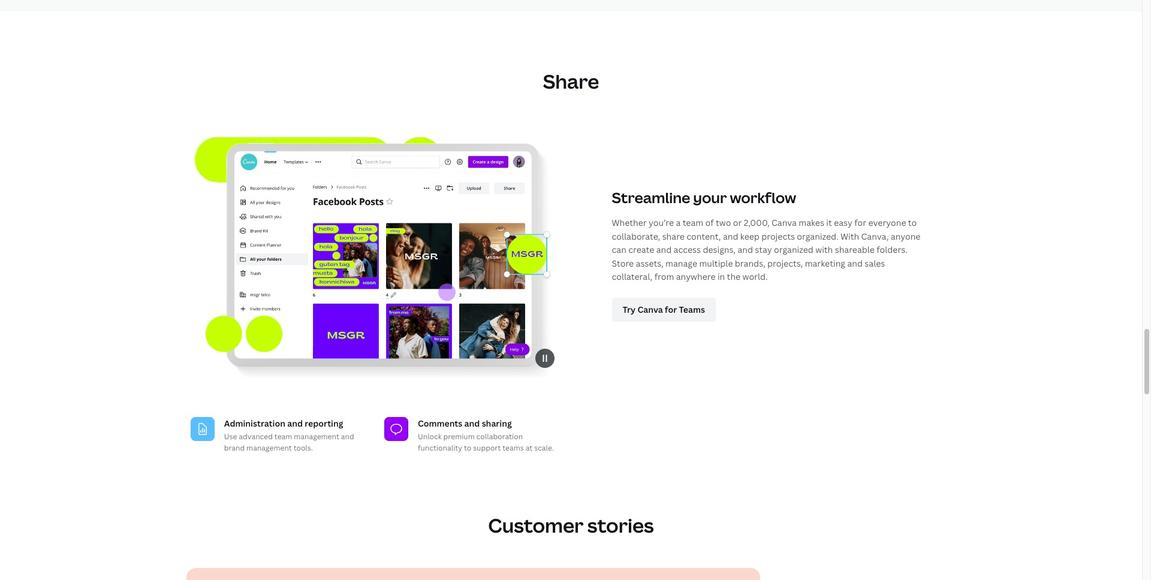 Task type: vqa. For each thing, say whether or not it's contained in the screenshot.
Green Colorful Cute Aesthetic Group Project Presentation group at the bottom left
no



Task type: describe. For each thing, give the bounding box(es) containing it.
share
[[662, 231, 685, 242]]

and down shareable
[[847, 258, 863, 269]]

collaborate,
[[612, 231, 660, 242]]

0 horizontal spatial management
[[247, 443, 292, 453]]

world.
[[743, 271, 768, 282]]

shareable
[[835, 244, 875, 256]]

for
[[855, 217, 866, 229]]

it
[[826, 217, 832, 229]]

streamline your workflow
[[612, 188, 796, 208]]

functionality
[[418, 443, 462, 453]]

designs,
[[703, 244, 736, 256]]

the
[[727, 271, 741, 282]]

scale.
[[534, 443, 554, 453]]

and down share
[[656, 244, 672, 256]]

to inside whether you're a team of two or 2,000, canva makes it easy for everyone to collaborate, share content, and keep projects organized. with canva, anyone can create and access designs,  and stay organized with shareable folders. store assets, manage multiple brands, projects, marketing and sales collateral, from anywhere in the world.
[[908, 217, 917, 229]]

at
[[526, 443, 533, 453]]

stay
[[755, 244, 772, 256]]

advanced
[[239, 432, 273, 442]]

administration
[[224, 418, 285, 429]]

and inside comments and sharing unlock premium collaboration functionality to support teams at scale.
[[464, 418, 480, 429]]

from
[[655, 271, 674, 282]]

share
[[543, 68, 599, 94]]

two
[[716, 217, 731, 229]]

with
[[816, 244, 833, 256]]

assets,
[[636, 258, 664, 269]]

content,
[[687, 231, 721, 242]]

store
[[612, 258, 634, 269]]

or
[[733, 217, 742, 229]]

sharing
[[482, 418, 512, 429]]

whether you're a team of two or 2,000, canva makes it easy for everyone to collaborate, share content, and keep projects organized. with canva, anyone can create and access designs,  and stay organized with shareable folders. store assets, manage multiple brands, projects, marketing and sales collateral, from anywhere in the world.
[[612, 217, 921, 282]]

workflow
[[730, 188, 796, 208]]

easy
[[834, 217, 853, 229]]

anywhere
[[676, 271, 716, 282]]

projects
[[762, 231, 795, 242]]

and down the or
[[723, 231, 738, 242]]

marketing
[[805, 258, 845, 269]]

of
[[705, 217, 714, 229]]

collaboration
[[476, 432, 523, 442]]



Task type: locate. For each thing, give the bounding box(es) containing it.
1 vertical spatial management
[[247, 443, 292, 453]]

organized
[[774, 244, 814, 256]]

reporting
[[305, 418, 343, 429]]

use
[[224, 432, 237, 442]]

team right a
[[683, 217, 703, 229]]

0 vertical spatial to
[[908, 217, 917, 229]]

to inside comments and sharing unlock premium collaboration functionality to support teams at scale.
[[464, 443, 471, 453]]

everyone
[[868, 217, 906, 229]]

customer
[[488, 513, 584, 538]]

sales
[[865, 258, 885, 269]]

stories
[[588, 513, 654, 538]]

1 horizontal spatial team
[[683, 217, 703, 229]]

administration and reporting use advanced team management and brand management tools.
[[224, 418, 354, 453]]

unlock
[[418, 432, 442, 442]]

tools.
[[294, 443, 313, 453]]

0 vertical spatial team
[[683, 217, 703, 229]]

anyone
[[891, 231, 921, 242]]

to up anyone
[[908, 217, 917, 229]]

teams
[[503, 443, 524, 453]]

whether
[[612, 217, 647, 229]]

create
[[628, 244, 654, 256]]

comments and sharing unlock premium collaboration functionality to support teams at scale.
[[418, 418, 554, 453]]

1 vertical spatial team
[[275, 432, 292, 442]]

and
[[723, 231, 738, 242], [656, 244, 672, 256], [738, 244, 753, 256], [847, 258, 863, 269], [287, 418, 303, 429], [464, 418, 480, 429], [341, 432, 354, 442]]

with
[[841, 231, 859, 242]]

1 horizontal spatial to
[[908, 217, 917, 229]]

2,000,
[[744, 217, 770, 229]]

and down 'keep'
[[738, 244, 753, 256]]

1 horizontal spatial management
[[294, 432, 339, 442]]

collateral,
[[612, 271, 653, 282]]

multiple
[[699, 258, 733, 269]]

makes
[[799, 217, 824, 229]]

and up tools.
[[287, 418, 303, 429]]

0 horizontal spatial to
[[464, 443, 471, 453]]

in
[[718, 271, 725, 282]]

1 vertical spatial to
[[464, 443, 471, 453]]

to down premium
[[464, 443, 471, 453]]

support
[[473, 443, 501, 453]]

and up premium
[[464, 418, 480, 429]]

canva
[[772, 217, 797, 229]]

0 vertical spatial management
[[294, 432, 339, 442]]

comments
[[418, 418, 462, 429]]

premium
[[443, 432, 475, 442]]

and down reporting
[[341, 432, 354, 442]]

canva,
[[861, 231, 889, 242]]

can
[[612, 244, 626, 256]]

team
[[683, 217, 703, 229], [275, 432, 292, 442]]

folders.
[[877, 244, 908, 256]]

access
[[674, 244, 701, 256]]

a
[[676, 217, 681, 229]]

your
[[693, 188, 727, 208]]

management down reporting
[[294, 432, 339, 442]]

you're
[[649, 217, 674, 229]]

0 horizontal spatial team
[[275, 432, 292, 442]]

keep
[[740, 231, 760, 242]]

team right advanced
[[275, 432, 292, 442]]

team inside administration and reporting use advanced team management and brand management tools.
[[275, 432, 292, 442]]

management down advanced
[[247, 443, 292, 453]]

organized.
[[797, 231, 839, 242]]

brands,
[[735, 258, 765, 269]]

streamline
[[612, 188, 690, 208]]

management
[[294, 432, 339, 442], [247, 443, 292, 453]]

team inside whether you're a team of two or 2,000, canva makes it easy for everyone to collaborate, share content, and keep projects organized. with canva, anyone can create and access designs,  and stay organized with shareable folders. store assets, manage multiple brands, projects, marketing and sales collateral, from anywhere in the world.
[[683, 217, 703, 229]]

to
[[908, 217, 917, 229], [464, 443, 471, 453]]

projects,
[[767, 258, 803, 269]]

brand
[[224, 443, 245, 453]]

customer stories
[[488, 513, 654, 538]]

manage
[[666, 258, 697, 269]]



